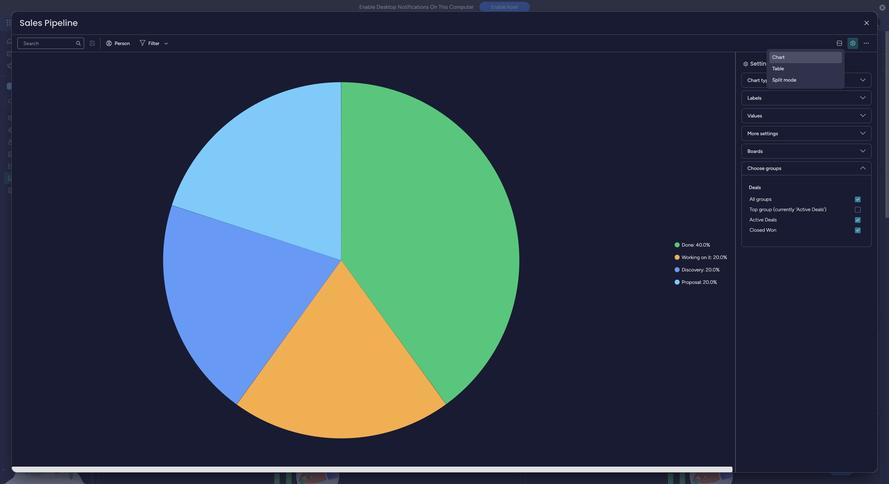 Task type: describe. For each thing, give the bounding box(es) containing it.
proposal : 20.0%
[[682, 279, 717, 285]]

settings
[[751, 60, 773, 68]]

Filter dashboard by text search field
[[212, 57, 279, 68]]

2 $0 from the left
[[737, 105, 768, 136]]

christina overa image
[[869, 17, 881, 28]]

help
[[835, 466, 848, 473]]

lottie animation element
[[0, 413, 91, 484]]

c button
[[5, 80, 71, 92]]

public dashboard image
[[7, 175, 14, 181]]

boards
[[748, 148, 763, 154]]

done : 40.0%
[[682, 242, 710, 248]]

20.0% for proposal : 20.0%
[[703, 279, 717, 285]]

groups for choose groups
[[766, 165, 782, 171]]

work
[[24, 50, 34, 56]]

1 $0 from the left
[[474, 105, 505, 136]]

0 vertical spatial 20.0%
[[713, 255, 727, 261]]

active deals option
[[748, 215, 866, 225]]

deals heading
[[749, 184, 761, 191]]

Sales Pipeline field
[[18, 17, 80, 29]]

deals element containing all groups
[[748, 194, 866, 204]]

proposal
[[682, 279, 701, 285]]

lottie animation image
[[0, 413, 91, 484]]

top
[[750, 207, 758, 213]]

1 dapulse dropdown down arrow image from the top
[[861, 113, 866, 121]]

choose groups
[[748, 165, 782, 171]]

workspace image
[[7, 82, 14, 90]]

public board image
[[7, 187, 14, 193]]

v2 split view image
[[837, 41, 842, 46]]

deals inside active deals option
[[765, 217, 777, 223]]

chart type
[[748, 77, 771, 83]]

deals group containing active deals
[[748, 215, 866, 235]]

dapulse close image
[[880, 4, 886, 11]]

more settings
[[748, 130, 778, 137]]

enable desktop notifications on this computer
[[359, 4, 474, 10]]

discovery : 20.0%
[[682, 267, 720, 273]]

type
[[761, 77, 771, 83]]

: for proposal
[[701, 279, 702, 285]]

enable now!
[[491, 4, 518, 10]]

sales dashboard
[[107, 34, 202, 50]]

enable now! button
[[480, 2, 530, 13]]

values
[[748, 113, 762, 119]]

: for done
[[694, 242, 695, 248]]

closed won option
[[748, 225, 866, 235]]

1 vertical spatial more dots image
[[868, 178, 873, 183]]

0 vertical spatial more dots image
[[343, 81, 348, 87]]

monday sales crm
[[32, 18, 85, 27]]

chart for chart
[[773, 54, 785, 60]]

group
[[759, 207, 772, 213]]

dapulse dropdown down arrow image for groups
[[861, 163, 866, 171]]

dapulse dropdown down arrow image for boards
[[861, 148, 866, 156]]

dapulse dropdown down arrow image for settings
[[861, 131, 866, 139]]

on
[[701, 255, 707, 261]]

$192,000
[[172, 105, 282, 136]]

on
[[430, 4, 437, 10]]

0 vertical spatial more dots image
[[864, 41, 869, 46]]

share
[[844, 39, 857, 45]]

top group (currently 'active deals')
[[750, 207, 827, 213]]

settings
[[760, 130, 778, 137]]

20.0% for discovery : 20.0%
[[706, 267, 720, 273]]

this
[[439, 4, 448, 10]]

dapulse dropdown down arrow image for chart type
[[861, 77, 866, 85]]

all groups
[[750, 196, 772, 202]]

crm
[[73, 18, 85, 27]]

search image
[[76, 40, 81, 46]]

working
[[682, 255, 700, 261]]

choose
[[748, 165, 765, 171]]

0 horizontal spatial won
[[429, 80, 444, 89]]

of
[[421, 80, 427, 89]]

won inside option
[[766, 227, 777, 233]]

mass email tracking image
[[6, 62, 13, 69]]

0 vertical spatial deals
[[445, 80, 463, 89]]

value
[[401, 80, 419, 89]]

sales for $192,000
[[107, 34, 137, 50]]



Task type: locate. For each thing, give the bounding box(es) containing it.
2 dapulse dropdown down arrow image from the top
[[861, 95, 866, 103]]

1 vertical spatial dapulse dropdown down arrow image
[[861, 131, 866, 139]]

won
[[429, 80, 444, 89], [766, 227, 777, 233]]

1 vertical spatial 20.0%
[[706, 267, 720, 273]]

closed
[[750, 227, 765, 233]]

1 horizontal spatial more dots image
[[868, 178, 873, 183]]

0 vertical spatial dapulse dropdown down arrow image
[[861, 77, 866, 85]]

dashboard
[[139, 34, 202, 50]]

2 deals element from the top
[[748, 204, 866, 215]]

done
[[682, 242, 694, 248]]

Filter dashboard by text search field
[[17, 38, 84, 49]]

2 vertical spatial deals
[[765, 217, 777, 223]]

option
[[0, 111, 91, 113]]

working on it : 20.0%
[[682, 255, 727, 261]]

monday
[[32, 18, 56, 27]]

table
[[773, 66, 784, 72]]

filter button
[[137, 38, 171, 49]]

dapulse dropdown down arrow image for labels
[[861, 95, 866, 103]]

20.0% right it
[[713, 255, 727, 261]]

desktop
[[377, 4, 397, 10]]

split
[[773, 77, 783, 83]]

sales pipeline
[[20, 17, 78, 29]]

pipeline
[[45, 17, 78, 29]]

chart
[[773, 54, 785, 60], [748, 77, 760, 83]]

groups right choose
[[766, 165, 782, 171]]

won right the of
[[429, 80, 444, 89]]

share button
[[831, 37, 860, 48]]

2 dapulse dropdown down arrow image from the top
[[861, 131, 866, 139]]

help button
[[829, 464, 854, 476]]

2 horizontal spatial deals
[[765, 217, 777, 223]]

2 deals group from the top
[[748, 215, 866, 235]]

deals')
[[812, 207, 827, 213]]

groups up group
[[756, 196, 772, 202]]

enable for enable desktop notifications on this computer
[[359, 4, 375, 10]]

: down on
[[704, 267, 705, 273]]

home
[[16, 38, 30, 44]]

2 vertical spatial dapulse dropdown down arrow image
[[861, 163, 866, 171]]

20.0% down it
[[706, 267, 720, 273]]

None search field
[[17, 38, 84, 49]]

split mode
[[773, 77, 797, 83]]

it
[[708, 255, 711, 261]]

sales left filter popup button on the top left of the page
[[107, 34, 137, 50]]

1 deals group from the top
[[748, 184, 866, 235]]

dapulse dropdown down arrow image
[[861, 77, 866, 85], [861, 95, 866, 103], [861, 148, 866, 156]]

active
[[750, 217, 764, 223]]

1 deals element from the top
[[748, 194, 866, 204]]

enable for enable now!
[[491, 4, 506, 10]]

deals up 'all'
[[749, 185, 761, 191]]

$0
[[474, 105, 505, 136], [737, 105, 768, 136]]

enable left desktop
[[359, 4, 375, 10]]

won down the "active deals" at the right top
[[766, 227, 777, 233]]

1 horizontal spatial enable
[[491, 4, 506, 10]]

mode
[[784, 77, 797, 83]]

arrow down image
[[162, 39, 171, 48]]

sales for done
[[20, 17, 42, 29]]

3 dapulse dropdown down arrow image from the top
[[861, 163, 866, 171]]

deals down group
[[765, 217, 777, 223]]

discovery
[[682, 267, 704, 273]]

enable left now!
[[491, 4, 506, 10]]

0 horizontal spatial sales
[[20, 17, 42, 29]]

1 horizontal spatial sales
[[107, 34, 137, 50]]

my work button
[[4, 48, 76, 59]]

1 vertical spatial dapulse dropdown down arrow image
[[861, 95, 866, 103]]

1 vertical spatial groups
[[756, 196, 772, 202]]

deals element up closed won option
[[748, 204, 866, 215]]

person button
[[103, 38, 134, 49]]

chart up table at right
[[773, 54, 785, 60]]

deals element up 'active
[[748, 194, 866, 204]]

1 horizontal spatial deals
[[749, 185, 761, 191]]

deals element
[[748, 194, 866, 204], [748, 204, 866, 215]]

active deals
[[750, 217, 777, 223]]

more dots image
[[343, 81, 348, 87], [868, 178, 873, 183]]

list box
[[0, 110, 91, 292]]

1 dapulse dropdown down arrow image from the top
[[861, 77, 866, 85]]

1 vertical spatial deals
[[749, 185, 761, 191]]

sales up home at the left top of page
[[20, 17, 42, 29]]

home button
[[4, 36, 76, 47]]

: left 40.0%
[[694, 242, 695, 248]]

deals group
[[748, 184, 866, 235], [748, 215, 866, 235]]

select product image
[[6, 19, 13, 26]]

0 vertical spatial dapulse dropdown down arrow image
[[861, 113, 866, 121]]

sales inside sales dashboard banner
[[107, 34, 137, 50]]

0 vertical spatial sales
[[20, 17, 42, 29]]

0 horizontal spatial chart
[[748, 77, 760, 83]]

20.0% down 'discovery : 20.0%'
[[703, 279, 717, 285]]

Sales Dashboard field
[[105, 34, 203, 50]]

0 horizontal spatial enable
[[359, 4, 375, 10]]

1 vertical spatial sales
[[107, 34, 137, 50]]

20.0%
[[713, 255, 727, 261], [706, 267, 720, 273], [703, 279, 717, 285]]

40.0%
[[696, 242, 710, 248]]

0 horizontal spatial more dots image
[[343, 81, 348, 87]]

closed won
[[750, 227, 777, 233]]

filter
[[148, 40, 160, 46]]

: for discovery
[[704, 267, 705, 273]]

average
[[372, 80, 399, 89]]

1 horizontal spatial chart
[[773, 54, 785, 60]]

dapulse x slim image
[[865, 20, 869, 26]]

0 vertical spatial won
[[429, 80, 444, 89]]

notifications
[[398, 4, 429, 10]]

0 horizontal spatial $0
[[474, 105, 505, 136]]

v2 settings line image
[[851, 41, 856, 46]]

1 vertical spatial more dots image
[[868, 81, 873, 87]]

1 vertical spatial won
[[766, 227, 777, 233]]

'active
[[796, 207, 811, 213]]

person
[[115, 40, 130, 46]]

deals right the of
[[445, 80, 463, 89]]

groups
[[766, 165, 782, 171], [756, 196, 772, 202]]

labels
[[748, 95, 762, 101]]

more
[[748, 130, 759, 137]]

more dots image
[[864, 41, 869, 46], [868, 81, 873, 87]]

c
[[8, 83, 12, 89]]

deals
[[445, 80, 463, 89], [749, 185, 761, 191], [765, 217, 777, 223]]

(currently
[[773, 207, 795, 213]]

sales
[[20, 17, 42, 29], [107, 34, 137, 50]]

chart left type
[[748, 77, 760, 83]]

enable inside button
[[491, 4, 506, 10]]

groups for all groups
[[756, 196, 772, 202]]

2 vertical spatial 20.0%
[[703, 279, 717, 285]]

0 vertical spatial chart
[[773, 54, 785, 60]]

:
[[694, 242, 695, 248], [711, 255, 712, 261], [704, 267, 705, 273], [701, 279, 702, 285]]

3 dapulse dropdown down arrow image from the top
[[861, 148, 866, 156]]

dapulse dropdown down arrow image
[[861, 113, 866, 121], [861, 131, 866, 139], [861, 163, 866, 171]]

deals group containing deals
[[748, 184, 866, 235]]

2 vertical spatial dapulse dropdown down arrow image
[[861, 148, 866, 156]]

0 horizontal spatial deals
[[445, 80, 463, 89]]

enable
[[359, 4, 375, 10], [491, 4, 506, 10]]

: down 'discovery : 20.0%'
[[701, 279, 702, 285]]

average value of won deals
[[372, 80, 463, 89]]

sales dashboard banner
[[94, 31, 886, 71]]

1 vertical spatial chart
[[748, 77, 760, 83]]

1 horizontal spatial won
[[766, 227, 777, 233]]

chart for chart type
[[748, 77, 760, 83]]

deals element containing top group (currently 'active deals')
[[748, 204, 866, 215]]

: right on
[[711, 255, 712, 261]]

now!
[[507, 4, 518, 10]]

my work
[[16, 50, 34, 56]]

computer
[[450, 4, 474, 10]]

1 horizontal spatial $0
[[737, 105, 768, 136]]

my
[[16, 50, 22, 56]]

all
[[750, 196, 755, 202]]

0 vertical spatial groups
[[766, 165, 782, 171]]

sales
[[57, 18, 71, 27]]



Task type: vqa. For each thing, say whether or not it's contained in the screenshot.
$192,000
yes



